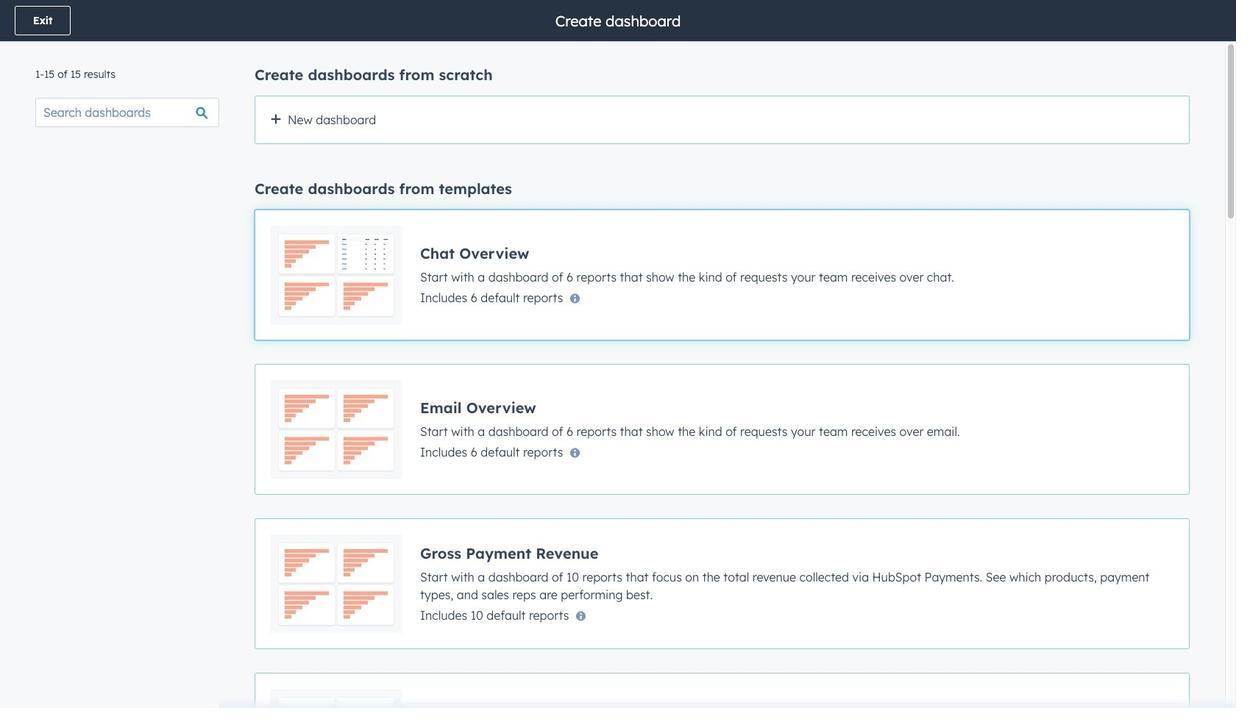 Task type: describe. For each thing, give the bounding box(es) containing it.
none checkbox marketing
[[255, 674, 1190, 709]]

page section element
[[0, 0, 1237, 41]]

marketing image
[[270, 689, 403, 709]]

none checkbox email overview
[[255, 364, 1190, 495]]

chat overview image
[[270, 225, 403, 325]]



Task type: locate. For each thing, give the bounding box(es) containing it.
None checkbox
[[255, 210, 1190, 341], [255, 364, 1190, 495], [255, 519, 1190, 650]]

email overview image
[[270, 380, 403, 480]]

gross payment revenue image
[[270, 534, 403, 635]]

3 none checkbox from the top
[[255, 519, 1190, 650]]

none checkbox gross payment revenue
[[255, 519, 1190, 650]]

2 none checkbox from the top
[[255, 364, 1190, 495]]

1 none checkbox from the top
[[255, 210, 1190, 341]]

Search search field
[[35, 98, 219, 127]]

2 vertical spatial none checkbox
[[255, 519, 1190, 650]]

None checkbox
[[255, 96, 1190, 144], [255, 674, 1190, 709], [255, 96, 1190, 144]]

none checkbox chat overview
[[255, 210, 1190, 341]]

0 vertical spatial none checkbox
[[255, 210, 1190, 341]]

1 vertical spatial none checkbox
[[255, 364, 1190, 495]]



Task type: vqa. For each thing, say whether or not it's contained in the screenshot.
search search field
yes



